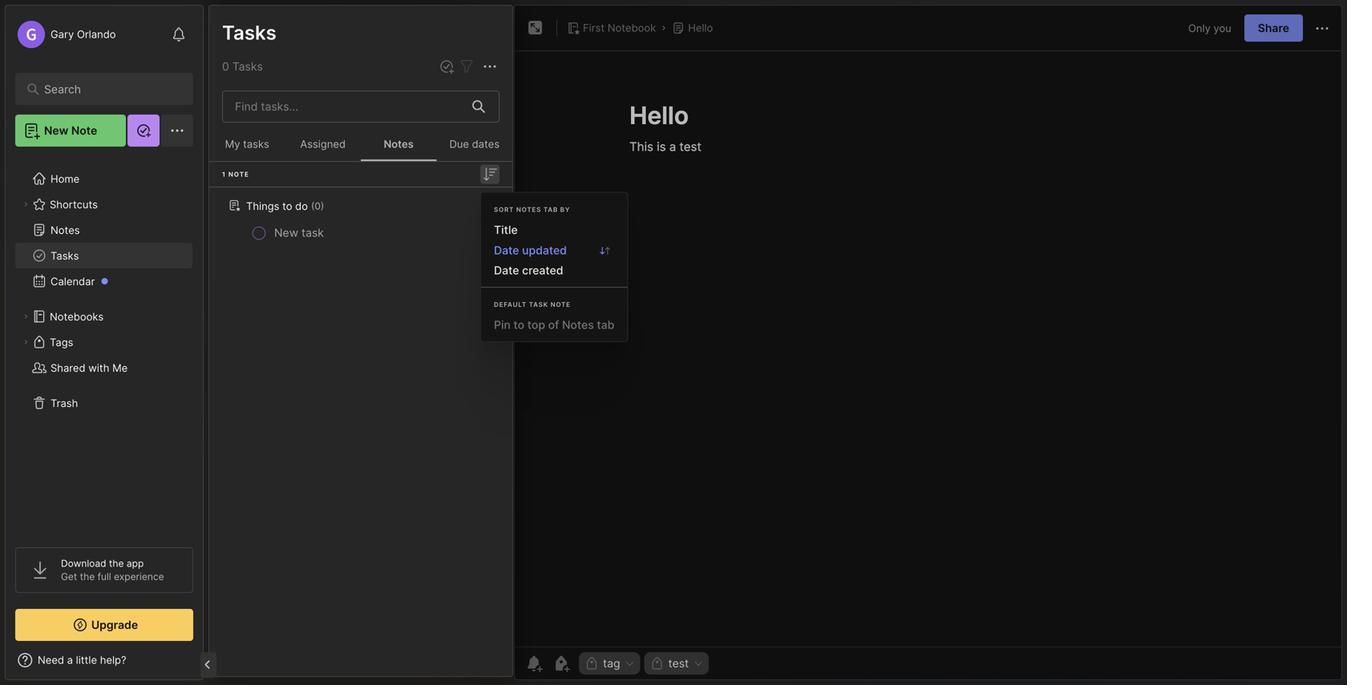 Task type: locate. For each thing, give the bounding box(es) containing it.
due
[[449, 138, 469, 150]]

0 vertical spatial date
[[494, 244, 519, 257]]

tag button
[[579, 653, 640, 675]]

assigned
[[300, 138, 346, 150]]

0 vertical spatial tag
[[300, 152, 315, 164]]

date
[[494, 244, 519, 257], [494, 264, 519, 278]]

Account field
[[15, 18, 116, 51]]

new for new note
[[44, 124, 68, 138]]

0 vertical spatial notes
[[231, 59, 261, 73]]

notes right of
[[562, 318, 594, 332]]

tag right add tag image
[[603, 657, 620, 671]]

0 horizontal spatial note
[[228, 170, 249, 178]]

More actions and view options field
[[476, 57, 500, 76]]

only you
[[1188, 22, 1231, 34]]

2 vertical spatial tasks
[[51, 250, 79, 262]]

home link
[[15, 166, 193, 192]]

test right tag button
[[668, 657, 689, 671]]

1 vertical spatial note
[[551, 301, 571, 309]]

a
[[260, 129, 266, 141], [67, 654, 73, 667]]

task inside button
[[301, 226, 324, 240]]

tasks inside button
[[51, 250, 79, 262]]

new left note
[[44, 124, 68, 138]]

date down title at the top left of page
[[494, 244, 519, 257]]

note
[[228, 170, 249, 178], [551, 301, 571, 309]]

a left little
[[67, 654, 73, 667]]

0 vertical spatial new
[[44, 124, 68, 138]]

task down the (0)
[[301, 226, 324, 240]]

tasks right the 0
[[232, 60, 263, 73]]

Find tasks… text field
[[225, 93, 463, 120]]

note inside new task row group
[[228, 170, 249, 178]]

to inside new task row group
[[282, 200, 292, 212]]

0 horizontal spatial the
[[80, 571, 95, 583]]

test up 2023
[[269, 129, 288, 141]]

dropdown list menu
[[481, 220, 627, 335]]

shared with me link
[[15, 355, 192, 381]]

task up top
[[529, 301, 548, 309]]

assigned button
[[285, 129, 361, 161]]

28,
[[246, 152, 260, 164]]

1 vertical spatial tab
[[597, 318, 614, 332]]

a right 'is'
[[260, 129, 266, 141]]

note window element
[[514, 5, 1342, 681]]

notebooks
[[50, 311, 104, 323]]

0 vertical spatial to
[[282, 200, 292, 212]]

to left do
[[282, 200, 292, 212]]

to right pin
[[514, 318, 524, 332]]

notes right the 0
[[231, 59, 261, 73]]

None search field
[[44, 79, 172, 99]]

more actions and view options image
[[480, 57, 500, 76]]

1 vertical spatial a
[[67, 654, 73, 667]]

1 vertical spatial new
[[274, 226, 298, 240]]

note right 1 in the left top of the page
[[228, 170, 249, 178]]

notebooks link
[[15, 304, 192, 330]]

task for default
[[529, 301, 548, 309]]

1 vertical spatial notes
[[516, 206, 541, 214]]

1 horizontal spatial to
[[514, 318, 524, 332]]

to inside dropdown list menu
[[514, 318, 524, 332]]

tasks
[[222, 21, 277, 45], [232, 60, 263, 73], [51, 250, 79, 262]]

click to collapse image
[[202, 656, 214, 675]]

new task
[[274, 226, 324, 240]]

shortcuts button
[[15, 192, 192, 217]]

new inside "main" element
[[44, 124, 68, 138]]

0 vertical spatial hello
[[688, 22, 713, 34]]

calendar button
[[15, 269, 192, 294]]

of
[[548, 318, 559, 332]]

1 horizontal spatial tag
[[603, 657, 620, 671]]

0 horizontal spatial hello
[[225, 112, 251, 124]]

tab right of
[[597, 318, 614, 332]]

note inside dropdown list menu
[[551, 301, 571, 309]]

hello
[[688, 22, 713, 34], [225, 112, 251, 124]]

tasks up 2 notes
[[222, 21, 277, 45]]

title link
[[481, 220, 627, 240]]

sort notes tab by
[[494, 206, 570, 214]]

tab left by
[[544, 206, 558, 214]]

task inside dropdown list menu
[[529, 301, 548, 309]]

0 horizontal spatial to
[[282, 200, 292, 212]]

1 vertical spatial date
[[494, 264, 519, 278]]

the down download
[[80, 571, 95, 583]]

tab
[[544, 206, 558, 214], [597, 318, 614, 332]]

untitled
[[225, 231, 265, 243]]

updated
[[522, 244, 567, 257]]

top
[[527, 318, 545, 332]]

hello inside button
[[688, 22, 713, 34]]

new note
[[44, 124, 97, 138]]

tag
[[300, 152, 315, 164], [603, 657, 620, 671]]

notes down shortcuts
[[51, 224, 80, 236]]

0 vertical spatial task
[[301, 226, 324, 240]]

task for new
[[301, 226, 324, 240]]

0 vertical spatial tab
[[544, 206, 558, 214]]

notes
[[231, 59, 261, 73], [516, 206, 541, 214]]

new inside button
[[274, 226, 298, 240]]

0 horizontal spatial task
[[301, 226, 324, 240]]

download
[[61, 558, 106, 570]]

nov
[[225, 152, 243, 164]]

test
[[269, 129, 288, 141], [331, 152, 349, 164], [668, 657, 689, 671]]

0
[[222, 60, 229, 73]]

tasks up calendar
[[51, 250, 79, 262]]

Sort options field
[[480, 165, 500, 184]]

new for new task
[[274, 226, 298, 240]]

2 horizontal spatial test
[[668, 657, 689, 671]]

test down assigned in the left top of the page
[[331, 152, 349, 164]]

note up pin to top of notes tab
[[551, 301, 571, 309]]

notes
[[221, 20, 276, 44], [384, 138, 414, 150], [51, 224, 80, 236], [562, 318, 594, 332]]

1 horizontal spatial task
[[529, 301, 548, 309]]

1 vertical spatial task
[[529, 301, 548, 309]]

new task image
[[439, 59, 455, 75]]

1 horizontal spatial hello
[[688, 22, 713, 34]]

default task note
[[494, 301, 571, 309]]

1 horizontal spatial a
[[260, 129, 266, 141]]

hello right the notebook
[[688, 22, 713, 34]]

things
[[246, 200, 279, 212]]

1 vertical spatial the
[[80, 571, 95, 583]]

expand note image
[[526, 18, 545, 38]]

tree containing home
[[6, 156, 203, 533]]

to
[[282, 200, 292, 212], [514, 318, 524, 332]]

date updated
[[494, 244, 567, 257]]

new down the things to do
[[274, 226, 298, 240]]

by
[[560, 206, 570, 214]]

hello up this
[[225, 112, 251, 124]]

tag down assigned in the left top of the page
[[300, 152, 315, 164]]

notes up 2 notes
[[221, 20, 276, 44]]

date down the date updated
[[494, 264, 519, 278]]

0 horizontal spatial notes
[[231, 59, 261, 73]]

tree
[[6, 156, 203, 533]]

0 vertical spatial note
[[228, 170, 249, 178]]

0 horizontal spatial test
[[269, 129, 288, 141]]

date for date updated
[[494, 244, 519, 257]]

notes left the due
[[384, 138, 414, 150]]

notes right 'sort'
[[516, 206, 541, 214]]

share
[[1258, 21, 1289, 35]]

things to do
[[246, 200, 308, 212]]

1 horizontal spatial new
[[274, 226, 298, 240]]

0 vertical spatial the
[[109, 558, 124, 570]]

the up full
[[109, 558, 124, 570]]

experience
[[114, 571, 164, 583]]

1 horizontal spatial tab
[[597, 318, 614, 332]]

this is a test
[[225, 129, 288, 141]]

1 date from the top
[[494, 244, 519, 257]]

first notebook button
[[564, 17, 659, 39]]

add a reminder image
[[524, 654, 544, 674]]

orlando
[[77, 28, 116, 40]]

2 vertical spatial test
[[668, 657, 689, 671]]

0 horizontal spatial a
[[67, 654, 73, 667]]

test button
[[644, 653, 709, 675]]

new
[[44, 124, 68, 138], [274, 226, 298, 240]]

0 horizontal spatial new
[[44, 124, 68, 138]]

tasks button
[[15, 243, 192, 269]]

1 horizontal spatial notes
[[516, 206, 541, 214]]

1 horizontal spatial the
[[109, 558, 124, 570]]

the
[[109, 558, 124, 570], [80, 571, 95, 583]]

1 horizontal spatial note
[[551, 301, 571, 309]]

task
[[301, 226, 324, 240], [529, 301, 548, 309]]

1 horizontal spatial test
[[331, 152, 349, 164]]

2 date from the top
[[494, 264, 519, 278]]

1 vertical spatial tag
[[603, 657, 620, 671]]

0 vertical spatial a
[[260, 129, 266, 141]]

do
[[295, 200, 308, 212]]

1 vertical spatial to
[[514, 318, 524, 332]]



Task type: vqa. For each thing, say whether or not it's contained in the screenshot.
the top tab list
no



Task type: describe. For each thing, give the bounding box(es) containing it.
WHAT'S NEW field
[[6, 648, 203, 674]]

2
[[221, 59, 228, 73]]

none search field inside "main" element
[[44, 79, 172, 99]]

my tasks button
[[209, 129, 285, 161]]

trash link
[[15, 390, 192, 416]]

with
[[88, 362, 109, 374]]

sort
[[494, 206, 514, 214]]

date for date created
[[494, 264, 519, 278]]

to for things
[[282, 200, 292, 212]]

nov 28, 2023
[[225, 152, 287, 164]]

1 note
[[222, 170, 249, 178]]

filter tasks image
[[457, 57, 476, 76]]

tag inside button
[[603, 657, 620, 671]]

notes inside dropdown list menu
[[562, 318, 594, 332]]

pin to top of notes tab
[[494, 318, 614, 332]]

0 horizontal spatial tab
[[544, 206, 558, 214]]

is
[[249, 129, 257, 141]]

need
[[38, 654, 64, 667]]

home
[[51, 173, 80, 185]]

add tag image
[[552, 654, 571, 674]]

default
[[494, 301, 527, 309]]

1 vertical spatial test
[[331, 152, 349, 164]]

created
[[522, 264, 563, 278]]

date created
[[494, 264, 563, 278]]

tags button
[[15, 330, 192, 355]]

(0)
[[311, 200, 324, 212]]

first notebook
[[583, 22, 656, 34]]

2 notes
[[221, 59, 261, 73]]

expand tags image
[[21, 338, 30, 347]]

get
[[61, 571, 77, 583]]

tasks
[[243, 138, 269, 150]]

note
[[71, 124, 97, 138]]

app
[[127, 558, 144, 570]]

trash
[[51, 397, 78, 410]]

tree inside "main" element
[[6, 156, 203, 533]]

0 vertical spatial tasks
[[222, 21, 277, 45]]

my
[[225, 138, 240, 150]]

Search text field
[[44, 82, 172, 97]]

hello button
[[669, 17, 716, 39]]

share button
[[1244, 14, 1303, 42]]

expand notebooks image
[[21, 312, 30, 322]]

upgrade
[[91, 619, 138, 632]]

tab inside dropdown list menu
[[597, 318, 614, 332]]

shared with me
[[51, 362, 128, 374]]

upgrade button
[[15, 609, 193, 641]]

little
[[76, 654, 97, 667]]

1 vertical spatial hello
[[225, 112, 251, 124]]

date created link
[[481, 261, 627, 281]]

due dates button
[[437, 129, 512, 161]]

test inside button
[[668, 657, 689, 671]]

Note Editor text field
[[515, 51, 1341, 647]]

only
[[1188, 22, 1211, 34]]

my tasks
[[225, 138, 269, 150]]

1
[[222, 170, 226, 178]]

date updated link
[[481, 240, 627, 261]]

due dates
[[449, 138, 500, 150]]

new task row group
[[209, 162, 512, 264]]

help?
[[100, 654, 126, 667]]

a inside need a little help? field
[[67, 654, 73, 667]]

gary orlando
[[51, 28, 116, 40]]

title
[[494, 223, 518, 237]]

need a little help?
[[38, 654, 126, 667]]

collapse qa-tasks_sections_bynote_0 image
[[481, 199, 497, 215]]

0 tasks
[[222, 60, 263, 73]]

this
[[225, 129, 246, 141]]

0 horizontal spatial tag
[[300, 152, 315, 164]]

tags
[[50, 336, 73, 349]]

first
[[583, 22, 605, 34]]

notes link
[[15, 217, 192, 243]]

to for pin
[[514, 318, 524, 332]]

full
[[97, 571, 111, 583]]

notes button
[[361, 129, 437, 161]]

notes inside button
[[384, 138, 414, 150]]

dates
[[472, 138, 500, 150]]

1 vertical spatial tasks
[[232, 60, 263, 73]]

you
[[1214, 22, 1231, 34]]

Filter tasks field
[[457, 57, 476, 76]]

new task button
[[251, 223, 324, 242]]

calendar
[[51, 275, 95, 288]]

me
[[112, 362, 128, 374]]

0 vertical spatial test
[[269, 129, 288, 141]]

pin
[[494, 318, 511, 332]]

untitled button
[[208, 192, 509, 301]]

download the app get the full experience
[[61, 558, 164, 583]]

notes for sort
[[516, 206, 541, 214]]

pin to top of notes tab link
[[481, 315, 627, 335]]

shortcuts
[[50, 198, 98, 211]]

notes for 2
[[231, 59, 261, 73]]

main element
[[0, 0, 208, 686]]

gary
[[51, 28, 74, 40]]

shared
[[51, 362, 85, 374]]

notes inside "link"
[[51, 224, 80, 236]]

2023
[[263, 152, 287, 164]]

notebook
[[608, 22, 656, 34]]



